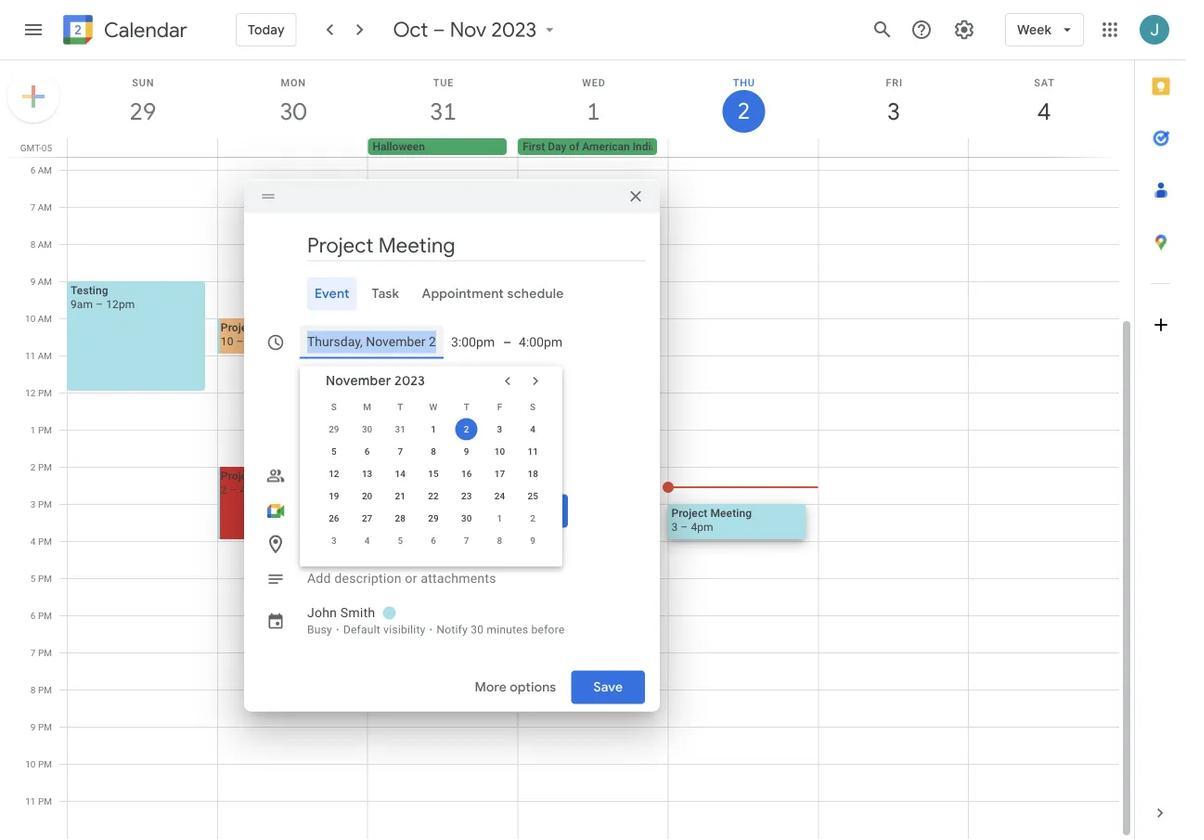 Task type: vqa. For each thing, say whether or not it's contained in the screenshot.


Task type: describe. For each thing, give the bounding box(es) containing it.
row containing halloween
[[59, 138, 1134, 157]]

day
[[350, 368, 371, 383]]

row containing s
[[318, 396, 550, 418]]

8 up 15 element
[[431, 446, 436, 457]]

am for 6 am
[[38, 164, 52, 175]]

9 for 9 am
[[30, 276, 36, 287]]

6 for 6 am
[[30, 164, 36, 175]]

row containing 29
[[318, 418, 550, 441]]

4pm inside project meeting 3 – 4pm
[[691, 520, 714, 533]]

december 7 element
[[456, 530, 478, 552]]

am for 7 am
[[38, 201, 52, 213]]

tue 31
[[429, 77, 456, 127]]

2 s from the left
[[530, 402, 536, 413]]

first day of american indian heritage month button
[[518, 138, 744, 155]]

add button
[[300, 528, 645, 561]]

week
[[1018, 21, 1052, 38]]

12 pm
[[25, 387, 52, 398]]

testing
[[71, 284, 108, 297]]

description
[[335, 571, 402, 586]]

21 element
[[389, 485, 412, 507]]

1 up december 8 element
[[497, 513, 502, 524]]

find a time
[[307, 434, 375, 451]]

or
[[405, 571, 417, 586]]

14
[[395, 468, 406, 480]]

november
[[326, 373, 391, 389]]

2 for 2 pm
[[31, 461, 36, 473]]

11 for 11 pm
[[25, 796, 36, 807]]

visibility
[[384, 623, 426, 636]]

event
[[315, 285, 350, 302]]

notify
[[437, 623, 468, 636]]

m
[[363, 402, 371, 413]]

End time text field
[[519, 325, 564, 359]]

10 inside project prep 10 – 11am
[[221, 335, 234, 348]]

project for 3
[[672, 506, 708, 519]]

26
[[329, 513, 339, 524]]

to element
[[503, 334, 512, 350]]

calendar heading
[[100, 17, 187, 43]]

1 down 12 pm
[[31, 424, 36, 435]]

row containing 3
[[318, 530, 550, 552]]

sun
[[132, 77, 154, 88]]

december 3 element
[[323, 530, 345, 552]]

pm for 12 pm
[[38, 387, 52, 398]]

0 horizontal spatial 29
[[128, 96, 155, 127]]

30 link
[[272, 90, 315, 133]]

0 vertical spatial 5
[[331, 446, 337, 457]]

sat 4
[[1034, 77, 1055, 127]]

4 inside sat 4
[[1037, 96, 1050, 127]]

6 pm
[[31, 610, 52, 621]]

4 link
[[1023, 90, 1066, 133]]

4 inside december 4 element
[[365, 535, 370, 546]]

6 am
[[30, 164, 52, 175]]

pm for 5 pm
[[38, 573, 52, 584]]

appointment
[[422, 285, 504, 302]]

2 cell
[[450, 418, 483, 441]]

pm for 10 pm
[[38, 758, 52, 770]]

guests
[[335, 468, 375, 483]]

2 inside 'project 2 – 4pm'
[[221, 483, 227, 496]]

9 up 16 element
[[464, 446, 469, 457]]

find a time button
[[300, 426, 383, 459]]

time
[[386, 368, 415, 383]]

30 inside 'mon 30'
[[279, 96, 305, 127]]

december 9 element
[[522, 530, 544, 552]]

24 element
[[489, 485, 511, 507]]

0 vertical spatial 31
[[429, 96, 456, 127]]

time
[[347, 434, 375, 451]]

december 8 element
[[489, 530, 511, 552]]

1 vertical spatial 2023
[[395, 373, 425, 389]]

nov
[[450, 17, 487, 43]]

testing 9am – 12pm
[[71, 284, 135, 311]]

settings menu image
[[954, 19, 976, 41]]

5 cell from the left
[[969, 138, 1119, 157]]

0 vertical spatial 2023
[[492, 17, 537, 43]]

notify 30 minutes before
[[437, 623, 565, 636]]

28
[[395, 513, 406, 524]]

2 for the december 2 element
[[530, 513, 536, 524]]

11 pm
[[25, 796, 52, 807]]

row containing 5
[[318, 441, 550, 463]]

30 inside october 30 "element"
[[362, 424, 373, 435]]

3 cell from the left
[[668, 138, 818, 157]]

17 element
[[489, 463, 511, 485]]

pm for 11 pm
[[38, 796, 52, 807]]

27
[[362, 513, 373, 524]]

13
[[362, 468, 373, 480]]

10 for 10 pm
[[25, 758, 36, 770]]

october 31 element
[[389, 418, 412, 441]]

7 up 14 element
[[398, 446, 403, 457]]

appointment schedule
[[422, 285, 564, 302]]

row group containing 29
[[318, 418, 550, 552]]

14 element
[[389, 463, 412, 485]]

11 for 11 am
[[25, 350, 36, 361]]

6 for december 6 element at bottom left
[[431, 535, 436, 546]]

8 for december 8 element
[[497, 535, 502, 546]]

october 29 element
[[323, 418, 345, 441]]

november 2023 grid
[[318, 396, 550, 552]]

10 pm
[[25, 758, 52, 770]]

29 element
[[422, 507, 445, 530]]

25 element
[[522, 485, 544, 507]]

10 for 10 am
[[25, 313, 36, 324]]

project 2 – 4pm
[[221, 469, 263, 496]]

week button
[[1006, 7, 1084, 52]]

21
[[395, 491, 406, 502]]

25
[[528, 491, 538, 502]]

31 link
[[422, 90, 465, 133]]

20 element
[[356, 485, 378, 507]]

29 for 29 element
[[428, 513, 439, 524]]

pm for 2 pm
[[38, 461, 52, 473]]

oct – nov 2023 button
[[386, 17, 567, 43]]

find
[[307, 434, 334, 451]]

wed 1
[[582, 77, 606, 127]]

8 am
[[30, 239, 52, 250]]

october 30 element
[[356, 418, 378, 441]]

halloween
[[373, 140, 425, 153]]

12 for 12 pm
[[25, 387, 36, 398]]

busy
[[307, 623, 332, 636]]

row containing 12
[[318, 463, 550, 485]]

am for 8 am
[[38, 239, 52, 250]]

add for add
[[307, 537, 335, 552]]

december 6 element
[[422, 530, 445, 552]]

1 down w
[[431, 424, 436, 435]]

Start date text field
[[307, 331, 436, 353]]

3 link
[[873, 90, 916, 133]]

5 pm
[[31, 573, 52, 584]]

9 for december 9 'element'
[[530, 535, 536, 546]]

gmt-05
[[20, 142, 52, 153]]

11 element
[[522, 441, 544, 463]]

before
[[532, 623, 565, 636]]

8 for 8 am
[[30, 239, 36, 250]]

16
[[461, 468, 472, 480]]

15
[[428, 468, 439, 480]]

20
[[362, 491, 373, 502]]

w
[[429, 402, 438, 413]]

7 pm
[[31, 647, 52, 658]]

3 inside project meeting 3 – 4pm
[[672, 520, 678, 533]]

row containing 19
[[318, 485, 550, 507]]

zone
[[418, 368, 446, 383]]

today
[[248, 21, 285, 38]]

thu 2
[[733, 77, 756, 126]]

f
[[497, 402, 502, 413]]

4 cell from the left
[[818, 138, 969, 157]]

2 for 2, today element
[[464, 424, 469, 435]]

john smith
[[307, 605, 375, 621]]

december 2 element
[[522, 507, 544, 530]]

27 element
[[356, 507, 378, 530]]

11am
[[247, 335, 275, 348]]

default
[[343, 623, 381, 636]]

pm for 3 pm
[[38, 499, 52, 510]]

2 cell from the left
[[218, 138, 368, 157]]

30 element
[[456, 507, 478, 530]]



Task type: locate. For each thing, give the bounding box(es) containing it.
5 pm from the top
[[38, 536, 52, 547]]

29 for october 29 element
[[329, 424, 339, 435]]

am for 11 am
[[38, 350, 52, 361]]

2 vertical spatial add
[[307, 571, 331, 586]]

6 down 29 element
[[431, 535, 436, 546]]

1 horizontal spatial 31
[[429, 96, 456, 127]]

11 inside row group
[[528, 446, 538, 457]]

cell down the 4 link
[[969, 138, 1119, 157]]

11 down 10 am
[[25, 350, 36, 361]]

12pm
[[106, 298, 135, 311]]

pm for 6 pm
[[38, 610, 52, 621]]

4
[[1037, 96, 1050, 127], [530, 424, 536, 435], [365, 535, 370, 546], [31, 536, 36, 547]]

0 horizontal spatial 31
[[395, 424, 406, 435]]

4pm down "meeting"
[[691, 520, 714, 533]]

pm up '7 pm'
[[38, 610, 52, 621]]

–
[[433, 17, 446, 43], [96, 298, 103, 311], [503, 334, 512, 350], [236, 335, 244, 348], [230, 483, 237, 496], [681, 520, 688, 533]]

december 1 element
[[489, 507, 511, 530]]

22
[[428, 491, 439, 502]]

4 up '11' element
[[530, 424, 536, 435]]

1 vertical spatial project
[[221, 469, 257, 482]]

minutes
[[487, 623, 529, 636]]

s right 'f'
[[530, 402, 536, 413]]

pm up 9 pm
[[38, 684, 52, 695]]

pm for 1 pm
[[38, 424, 52, 435]]

11 down 10 pm
[[25, 796, 36, 807]]

3
[[886, 96, 900, 127], [497, 424, 502, 435], [31, 499, 36, 510], [672, 520, 678, 533], [331, 535, 337, 546]]

add
[[307, 468, 331, 483], [307, 537, 335, 552], [307, 571, 331, 586]]

11
[[25, 350, 36, 361], [528, 446, 538, 457], [25, 796, 36, 807]]

7 for december 7 'element'
[[464, 535, 469, 546]]

4 down 27 element
[[365, 535, 370, 546]]

1 s from the left
[[331, 402, 337, 413]]

project meeting 3 – 4pm
[[672, 506, 752, 533]]

add guests button
[[300, 459, 645, 493]]

8 pm from the top
[[38, 647, 52, 658]]

9 pm
[[31, 721, 52, 733]]

oct – nov 2023
[[393, 17, 537, 43]]

pm up "4 pm" on the bottom left of the page
[[38, 499, 52, 510]]

event button
[[307, 277, 357, 311]]

pm for 4 pm
[[38, 536, 52, 547]]

28 element
[[389, 507, 412, 530]]

4pm left 19
[[240, 483, 263, 496]]

american
[[582, 140, 630, 153]]

fri 3
[[886, 77, 903, 127]]

row group
[[318, 418, 550, 552]]

1 horizontal spatial 29
[[329, 424, 339, 435]]

7 pm from the top
[[38, 610, 52, 621]]

4 down 3 pm
[[31, 536, 36, 547]]

– inside project meeting 3 – 4pm
[[681, 520, 688, 533]]

6 am from the top
[[38, 350, 52, 361]]

project inside project meeting 3 – 4pm
[[672, 506, 708, 519]]

1 am from the top
[[38, 164, 52, 175]]

sat
[[1034, 77, 1055, 88]]

cell
[[68, 138, 218, 157], [218, 138, 368, 157], [668, 138, 818, 157], [818, 138, 969, 157], [969, 138, 1119, 157]]

0 vertical spatial project
[[221, 321, 257, 334]]

of
[[569, 140, 580, 153]]

project
[[221, 321, 257, 334], [221, 469, 257, 482], [672, 506, 708, 519]]

pm for 8 pm
[[38, 684, 52, 695]]

30
[[279, 96, 305, 127], [362, 424, 373, 435], [461, 513, 472, 524], [471, 623, 484, 636]]

3 pm
[[31, 499, 52, 510]]

1 vertical spatial 29
[[329, 424, 339, 435]]

12 down "11 am" on the left top of the page
[[25, 387, 36, 398]]

november 2023
[[326, 373, 425, 389]]

5
[[331, 446, 337, 457], [398, 535, 403, 546], [31, 573, 36, 584]]

1 cell from the left
[[68, 138, 218, 157]]

16 element
[[456, 463, 478, 485]]

first day of american indian heritage month
[[523, 140, 744, 153]]

8 for 8 pm
[[31, 684, 36, 695]]

30 down 23
[[461, 513, 472, 524]]

1 vertical spatial 31
[[395, 424, 406, 435]]

am for 10 am
[[38, 313, 52, 324]]

am down 8 am
[[38, 276, 52, 287]]

9 inside 'element'
[[530, 535, 536, 546]]

0 horizontal spatial 5
[[31, 573, 36, 584]]

2 link
[[723, 90, 765, 133]]

all day
[[332, 368, 371, 383]]

05
[[42, 142, 52, 153]]

– inside 'project 2 – 4pm'
[[230, 483, 237, 496]]

first
[[523, 140, 545, 153]]

30 down mon
[[279, 96, 305, 127]]

mon
[[281, 77, 306, 88]]

11 for 11
[[528, 446, 538, 457]]

pm down "4 pm" on the bottom left of the page
[[38, 573, 52, 584]]

4 pm from the top
[[38, 499, 52, 510]]

12 element
[[323, 463, 345, 485]]

7 up 8 am
[[30, 201, 36, 213]]

cell down the 29 link
[[68, 138, 218, 157]]

12 pm from the top
[[38, 796, 52, 807]]

– inside testing 9am – 12pm
[[96, 298, 103, 311]]

tab list
[[1135, 60, 1186, 787], [259, 277, 645, 311]]

sun 29
[[128, 77, 155, 127]]

halloween button
[[368, 138, 507, 155]]

31 inside row group
[[395, 424, 406, 435]]

0 vertical spatial add
[[307, 468, 331, 483]]

9 pm from the top
[[38, 684, 52, 695]]

7 am
[[30, 201, 52, 213]]

t up "october 31" element
[[398, 402, 403, 413]]

8 up 9 pm
[[31, 684, 36, 695]]

– inside project prep 10 – 11am
[[236, 335, 244, 348]]

Add title text field
[[307, 232, 645, 259]]

12 for 12
[[329, 468, 339, 480]]

row
[[59, 138, 1134, 157], [318, 396, 550, 418], [318, 418, 550, 441], [318, 441, 550, 463], [318, 463, 550, 485], [318, 485, 550, 507], [318, 507, 550, 530], [318, 530, 550, 552]]

project for 10
[[221, 321, 257, 334]]

30 down m at the top left
[[362, 424, 373, 435]]

8 down 7 am
[[30, 239, 36, 250]]

oct
[[393, 17, 429, 43]]

1 horizontal spatial s
[[530, 402, 536, 413]]

23
[[461, 491, 472, 502]]

2 vertical spatial 5
[[31, 573, 36, 584]]

pm up the 1 pm
[[38, 387, 52, 398]]

schedule
[[507, 285, 564, 302]]

4 down the sat on the right top
[[1037, 96, 1050, 127]]

8 pm
[[31, 684, 52, 695]]

0 vertical spatial 12
[[25, 387, 36, 398]]

7 for 7 am
[[30, 201, 36, 213]]

10 up 11 pm
[[25, 758, 36, 770]]

5 down 28 element
[[398, 535, 403, 546]]

22 element
[[422, 485, 445, 507]]

26 element
[[323, 507, 345, 530]]

3 inside "element"
[[331, 535, 337, 546]]

6 up '7 pm'
[[31, 610, 36, 621]]

am down 05
[[38, 164, 52, 175]]

0 horizontal spatial tab list
[[259, 277, 645, 311]]

4 am from the top
[[38, 276, 52, 287]]

pm down 10 pm
[[38, 796, 52, 807]]

18
[[528, 468, 538, 480]]

attachments
[[421, 571, 496, 586]]

4pm
[[240, 483, 263, 496], [691, 520, 714, 533]]

s up october 29 element
[[331, 402, 337, 413]]

project inside 'project 2 – 4pm'
[[221, 469, 257, 482]]

meeting
[[711, 506, 752, 519]]

calendar element
[[59, 11, 187, 52]]

grid
[[0, 60, 1134, 839]]

9 up 10 am
[[30, 276, 36, 287]]

8 down december 1 element
[[497, 535, 502, 546]]

grid containing 29
[[0, 60, 1134, 839]]

13 element
[[356, 463, 378, 485]]

6 inside december 6 element
[[431, 535, 436, 546]]

1 horizontal spatial 4pm
[[691, 520, 714, 533]]

1 horizontal spatial 12
[[329, 468, 339, 480]]

10 up "11 am" on the left top of the page
[[25, 313, 36, 324]]

23 element
[[456, 485, 478, 507]]

9 up 10 pm
[[31, 721, 36, 733]]

10 inside 'element'
[[495, 446, 505, 457]]

11 am
[[25, 350, 52, 361]]

2 am from the top
[[38, 201, 52, 213]]

prep
[[260, 321, 283, 334]]

december 5 element
[[389, 530, 412, 552]]

wed
[[582, 77, 606, 88]]

12 up 19
[[329, 468, 339, 480]]

main drawer image
[[22, 19, 45, 41]]

0 vertical spatial 11
[[25, 350, 36, 361]]

2 inside the december 2 element
[[530, 513, 536, 524]]

pm for 9 pm
[[38, 721, 52, 733]]

2, today element
[[456, 418, 478, 441]]

1 down "wed"
[[586, 96, 599, 127]]

7 up 8 pm
[[31, 647, 36, 658]]

9 am
[[30, 276, 52, 287]]

am down 7 am
[[38, 239, 52, 250]]

task
[[372, 285, 400, 302]]

11 pm from the top
[[38, 758, 52, 770]]

6 down gmt-
[[30, 164, 36, 175]]

s
[[331, 402, 337, 413], [530, 402, 536, 413]]

2 add from the top
[[307, 537, 335, 552]]

smith
[[341, 605, 375, 621]]

2 horizontal spatial 29
[[428, 513, 439, 524]]

7
[[30, 201, 36, 213], [398, 446, 403, 457], [464, 535, 469, 546], [31, 647, 36, 658]]

1 horizontal spatial tab list
[[1135, 60, 1186, 787]]

add up 19
[[307, 468, 331, 483]]

6
[[30, 164, 36, 175], [365, 446, 370, 457], [431, 535, 436, 546], [31, 610, 36, 621]]

5 down "4 pm" on the bottom left of the page
[[31, 573, 36, 584]]

add inside dropdown button
[[307, 468, 331, 483]]

2 vertical spatial 29
[[428, 513, 439, 524]]

0 horizontal spatial t
[[398, 402, 403, 413]]

3 inside fri 3
[[886, 96, 900, 127]]

add for add description or attachments
[[307, 571, 331, 586]]

pm down 3 pm
[[38, 536, 52, 547]]

5 for december 5 element
[[398, 535, 403, 546]]

3 pm from the top
[[38, 461, 52, 473]]

all
[[332, 368, 347, 383]]

10 up 17
[[495, 446, 505, 457]]

30 inside "30" element
[[461, 513, 472, 524]]

7 for 7 pm
[[31, 647, 36, 658]]

thu
[[733, 77, 756, 88]]

4pm inside 'project 2 – 4pm'
[[240, 483, 263, 496]]

1 horizontal spatial 2023
[[492, 17, 537, 43]]

cell down 2 link
[[668, 138, 818, 157]]

add for add guests
[[307, 468, 331, 483]]

row containing 26
[[318, 507, 550, 530]]

0 horizontal spatial 12
[[25, 387, 36, 398]]

2 t from the left
[[464, 402, 470, 413]]

0 vertical spatial 4pm
[[240, 483, 263, 496]]

pm up 3 pm
[[38, 461, 52, 473]]

1 horizontal spatial 5
[[331, 446, 337, 457]]

mon 30
[[279, 77, 306, 127]]

1 t from the left
[[398, 402, 403, 413]]

2 inside thu 2
[[736, 97, 749, 126]]

5 left 'a'
[[331, 446, 337, 457]]

appointment schedule button
[[414, 277, 571, 311]]

2 vertical spatial 11
[[25, 796, 36, 807]]

add inside 'dropdown button'
[[307, 537, 335, 552]]

pm up the 2 pm
[[38, 424, 52, 435]]

1 vertical spatial 4pm
[[691, 520, 714, 533]]

month
[[712, 140, 744, 153]]

0 horizontal spatial 4pm
[[240, 483, 263, 496]]

1 pm from the top
[[38, 387, 52, 398]]

10 pm from the top
[[38, 721, 52, 733]]

2 pm
[[31, 461, 52, 473]]

7 down "30" element
[[464, 535, 469, 546]]

today button
[[236, 7, 297, 52]]

15 element
[[422, 463, 445, 485]]

9 for 9 pm
[[31, 721, 36, 733]]

12 inside row group
[[329, 468, 339, 480]]

calendar
[[104, 17, 187, 43]]

1 inside 'wed 1'
[[586, 96, 599, 127]]

1 vertical spatial add
[[307, 537, 335, 552]]

add up john
[[307, 571, 331, 586]]

1 vertical spatial 11
[[528, 446, 538, 457]]

19 element
[[323, 485, 345, 507]]

john
[[307, 605, 337, 621]]

31 right october 30 "element"
[[395, 424, 406, 435]]

17
[[495, 468, 505, 480]]

project for –
[[221, 469, 257, 482]]

3 add from the top
[[307, 571, 331, 586]]

2 inside 2, today element
[[464, 424, 469, 435]]

am down 9 am
[[38, 313, 52, 324]]

Start time text field
[[451, 325, 496, 359]]

8
[[30, 239, 36, 250], [431, 446, 436, 457], [497, 535, 502, 546], [31, 684, 36, 695]]

project inside project prep 10 – 11am
[[221, 321, 257, 334]]

0 horizontal spatial s
[[331, 402, 337, 413]]

7 inside 'element'
[[464, 535, 469, 546]]

1 vertical spatial 12
[[329, 468, 339, 480]]

5 for 5 pm
[[31, 573, 36, 584]]

6 pm from the top
[[38, 573, 52, 584]]

am
[[38, 164, 52, 175], [38, 201, 52, 213], [38, 239, 52, 250], [38, 276, 52, 287], [38, 313, 52, 324], [38, 350, 52, 361]]

pm down 8 pm
[[38, 721, 52, 733]]

10 for 10 'element'
[[495, 446, 505, 457]]

10
[[25, 313, 36, 324], [221, 335, 234, 348], [495, 446, 505, 457], [25, 758, 36, 770]]

cell down 3 link
[[818, 138, 969, 157]]

day
[[548, 140, 567, 153]]

4 pm
[[31, 536, 52, 547]]

add down 26
[[307, 537, 335, 552]]

30 right notify
[[471, 623, 484, 636]]

6 down october 30 "element"
[[365, 446, 370, 457]]

pm for 7 pm
[[38, 647, 52, 658]]

indian
[[633, 140, 664, 153]]

time zone
[[386, 368, 446, 383]]

1 vertical spatial 5
[[398, 535, 403, 546]]

11 up 18
[[528, 446, 538, 457]]

6 for 6 pm
[[31, 610, 36, 621]]

pm up 8 pm
[[38, 647, 52, 658]]

1 link
[[572, 90, 615, 133]]

am up 8 am
[[38, 201, 52, 213]]

am for 9 am
[[38, 276, 52, 287]]

december 4 element
[[356, 530, 378, 552]]

10 am
[[25, 313, 52, 324]]

1 add from the top
[[307, 468, 331, 483]]

2 vertical spatial project
[[672, 506, 708, 519]]

fri
[[886, 77, 903, 88]]

9am
[[71, 298, 93, 311]]

t up 2 cell on the left of page
[[464, 402, 470, 413]]

18 element
[[522, 463, 544, 485]]

pm down 9 pm
[[38, 758, 52, 770]]

0 horizontal spatial 2023
[[395, 373, 425, 389]]

24
[[495, 491, 505, 502]]

2 pm from the top
[[38, 424, 52, 435]]

a
[[337, 434, 344, 451]]

2 horizontal spatial 5
[[398, 535, 403, 546]]

3 am from the top
[[38, 239, 52, 250]]

31 down tue
[[429, 96, 456, 127]]

0 vertical spatial 29
[[128, 96, 155, 127]]

1 horizontal spatial t
[[464, 402, 470, 413]]

add guests
[[307, 468, 375, 483]]

tab list containing event
[[259, 277, 645, 311]]

9
[[30, 276, 36, 287], [464, 446, 469, 457], [530, 535, 536, 546], [31, 721, 36, 733]]

10 left 11am on the top of the page
[[221, 335, 234, 348]]

5 am from the top
[[38, 313, 52, 324]]

cell down the 30 link
[[218, 138, 368, 157]]

9 down the december 2 element
[[530, 535, 536, 546]]

10 element
[[489, 441, 511, 463]]

am up 12 pm
[[38, 350, 52, 361]]

task button
[[365, 277, 407, 311]]



